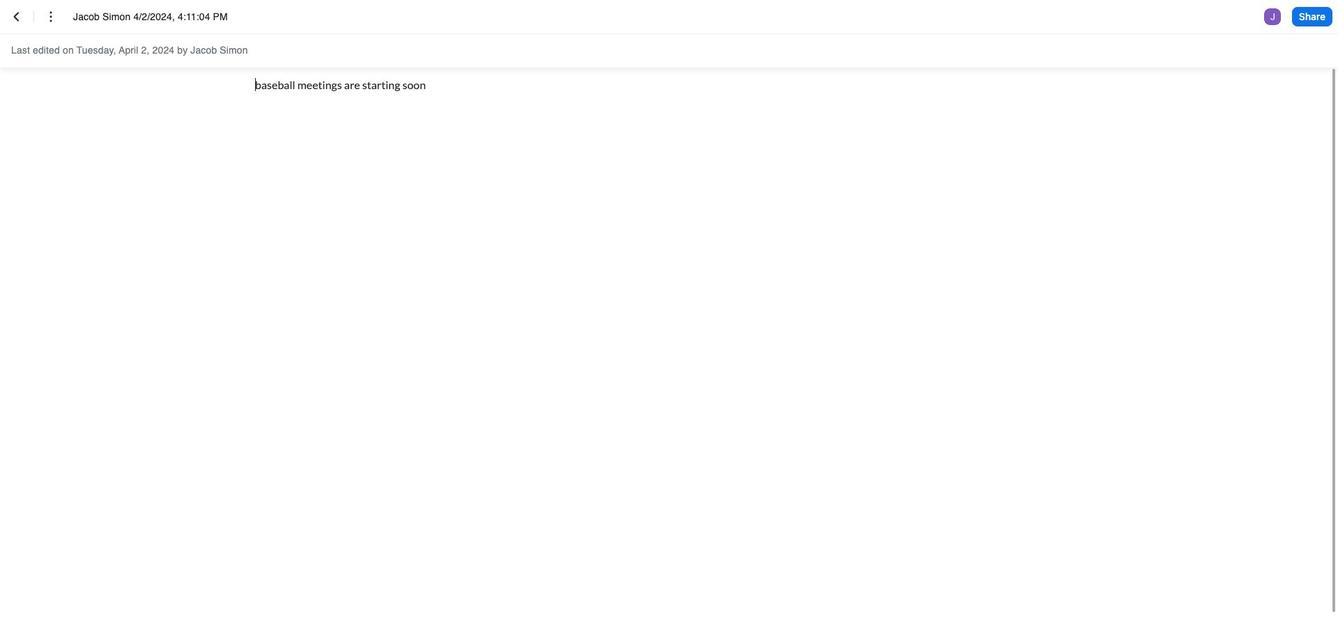Task type: vqa. For each thing, say whether or not it's contained in the screenshot.
CLOSE Image
no



Task type: describe. For each thing, give the bounding box(es) containing it.
all notes image
[[8, 8, 25, 25]]

more image
[[43, 8, 59, 25]]

bold image
[[233, 43, 250, 59]]



Task type: locate. For each thing, give the bounding box(es) containing it.
None text field
[[73, 10, 321, 24]]

jacob simon image
[[1264, 8, 1281, 25]]



